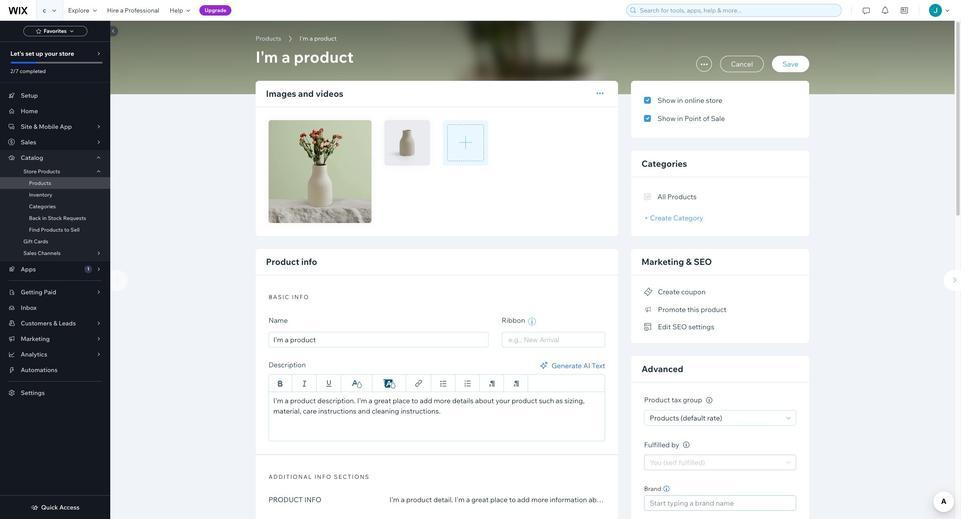 Task type: locate. For each thing, give the bounding box(es) containing it.
promote image
[[645, 306, 653, 314]]

info tooltip image
[[707, 398, 713, 404], [684, 443, 690, 449]]

form
[[106, 21, 962, 520]]

seo settings image
[[645, 324, 653, 332]]

1 vertical spatial info tooltip image
[[684, 443, 690, 449]]

false text field
[[269, 392, 606, 442]]

Search for tools, apps, help & more... field
[[638, 4, 839, 16]]

1 horizontal spatial info tooltip image
[[707, 398, 713, 404]]

Select box search field
[[509, 333, 599, 347]]

0 horizontal spatial info tooltip image
[[684, 443, 690, 449]]

Add a product name text field
[[269, 332, 489, 348]]



Task type: describe. For each thing, give the bounding box(es) containing it.
promote coupon image
[[645, 289, 653, 297]]

0 vertical spatial info tooltip image
[[707, 398, 713, 404]]

sidebar element
[[0, 21, 118, 520]]

Start typing a brand name field
[[648, 497, 794, 511]]



Task type: vqa. For each thing, say whether or not it's contained in the screenshot.
the left 'info tooltip' image
yes



